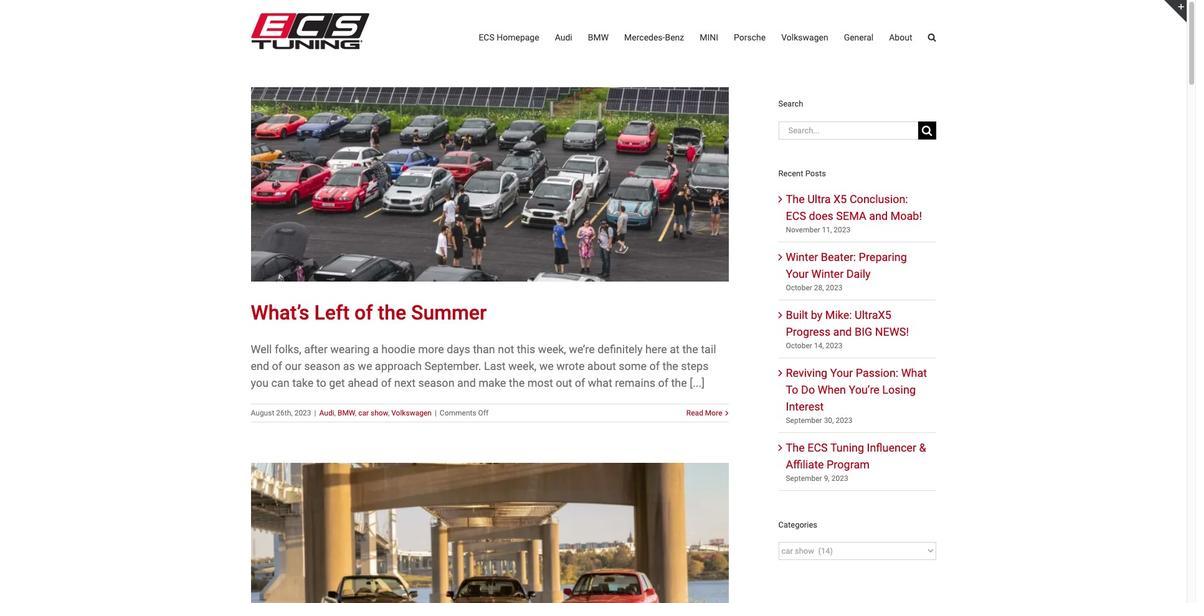 Task type: vqa. For each thing, say whether or not it's contained in the screenshot.
'To'
yes



Task type: describe. For each thing, give the bounding box(es) containing it.
recent posts
[[779, 169, 826, 178]]

ultra
[[808, 192, 831, 205]]

left
[[314, 301, 350, 325]]

than
[[473, 343, 495, 356]]

homepage
[[497, 32, 539, 42]]

posts
[[806, 169, 826, 178]]

about link
[[889, 0, 913, 75]]

built by mike: ultrax5 progress and big news! october 14, 2023
[[786, 308, 909, 350]]

days
[[447, 343, 470, 356]]

read more
[[687, 409, 723, 417]]

mercedes-
[[624, 32, 665, 42]]

0 horizontal spatial audi link
[[319, 409, 334, 417]]

2 | from the left
[[435, 409, 437, 417]]

the left most
[[509, 376, 525, 389]]

1 horizontal spatial bmw
[[588, 32, 609, 42]]

built by mike: ultrax5 progress and big news! link
[[786, 308, 909, 338]]

you're
[[849, 383, 880, 396]]

what's left of the summer
[[251, 301, 487, 325]]

reviving your passion: what to do when you're losing interest september 30, 2023
[[786, 366, 927, 425]]

about
[[889, 32, 913, 42]]

of down here
[[650, 359, 660, 373]]

this
[[517, 343, 535, 356]]

3 , from the left
[[388, 409, 390, 417]]

and inside the built by mike: ultrax5 progress and big news! october 14, 2023
[[834, 325, 852, 338]]

at
[[670, 343, 680, 356]]

the ultra x5 conclusion: ecs does sema and moab! link
[[786, 192, 922, 222]]

0 horizontal spatial volkswagen link
[[392, 409, 432, 417]]

most
[[528, 376, 553, 389]]

what
[[902, 366, 927, 379]]

2023 inside reviving your passion: what to do when you're losing interest september 30, 2023
[[836, 416, 853, 425]]

2023 inside the built by mike: ultrax5 progress and big news! october 14, 2023
[[826, 341, 843, 350]]

influencer
[[867, 441, 917, 454]]

0 horizontal spatial volkswagen
[[392, 409, 432, 417]]

ecs inside ecs homepage 'link'
[[479, 32, 495, 42]]

ecs inside the ecs tuning influencer & affiliate program september 9, 2023
[[808, 441, 828, 454]]

daily
[[847, 267, 871, 280]]

here
[[646, 343, 667, 356]]

as
[[343, 359, 355, 373]]

reviving your passion: what to do when you're losing interest link
[[786, 366, 927, 413]]

of right out
[[575, 376, 585, 389]]

1 horizontal spatial season
[[418, 376, 455, 389]]

wearing
[[330, 343, 370, 356]]

winter beater: preparing your winter daily october 28, 2023
[[786, 250, 907, 292]]

wrote
[[557, 359, 585, 373]]

to
[[786, 383, 799, 396]]

make
[[479, 376, 506, 389]]

october inside the built by mike: ultrax5 progress and big news! october 14, 2023
[[786, 341, 813, 350]]

september inside reviving your passion: what to do when you're losing interest september 30, 2023
[[786, 416, 822, 425]]

1 vertical spatial bmw link
[[338, 409, 355, 417]]

summer
[[411, 301, 487, 325]]

[...]
[[690, 376, 705, 389]]

august 26th, 2023 | audi , bmw , car show , volkswagen | comments off
[[251, 409, 489, 417]]

of right remains
[[658, 376, 669, 389]]

to
[[316, 376, 326, 389]]

ahead
[[348, 376, 378, 389]]

mini
[[700, 32, 719, 42]]

what's
[[251, 301, 309, 325]]

30,
[[824, 416, 834, 425]]

hoodie
[[382, 343, 416, 356]]

show
[[371, 409, 388, 417]]

0 horizontal spatial week,
[[509, 359, 537, 373]]

definitely
[[598, 343, 643, 356]]

reviving
[[786, 366, 828, 379]]

affiliate
[[786, 458, 824, 471]]

built
[[786, 308, 808, 321]]

read
[[687, 409, 704, 417]]

we're
[[569, 343, 595, 356]]

1 horizontal spatial bmw link
[[588, 0, 609, 75]]

1 horizontal spatial week,
[[538, 343, 566, 356]]

tail
[[701, 343, 716, 356]]

by
[[811, 308, 823, 321]]

tuning
[[831, 441, 864, 454]]

get
[[329, 376, 345, 389]]

august
[[251, 409, 274, 417]]

ecs inside the ultra x5 conclusion: ecs does sema and moab! november 11, 2023
[[786, 209, 806, 222]]

end
[[251, 359, 269, 373]]

preparing
[[859, 250, 907, 263]]

can
[[271, 376, 290, 389]]

the left [...]
[[671, 376, 687, 389]]

2023 inside winter beater: preparing your winter daily october 28, 2023
[[826, 283, 843, 292]]

1 , from the left
[[334, 409, 336, 417]]

interest
[[786, 400, 824, 413]]

14,
[[814, 341, 824, 350]]

out
[[556, 376, 572, 389]]

november
[[786, 225, 820, 234]]

the up 'hoodie'
[[378, 301, 406, 325]]

porsche
[[734, 32, 766, 42]]

steps
[[681, 359, 709, 373]]

0 vertical spatial volkswagen
[[782, 32, 829, 42]]

of left next
[[381, 376, 392, 389]]

0 vertical spatial winter
[[786, 250, 818, 263]]

program
[[827, 458, 870, 471]]

september inside the ecs tuning influencer & affiliate program september 9, 2023
[[786, 474, 822, 483]]

2023 right the 26th,
[[295, 409, 311, 417]]

of right left
[[355, 301, 373, 325]]

1 horizontal spatial audi
[[555, 32, 573, 42]]

ultrax5
[[855, 308, 892, 321]]

1 vertical spatial audi
[[319, 409, 334, 417]]

five years of ecs articles image
[[251, 463, 729, 603]]

approach
[[375, 359, 422, 373]]

the right the at at the right bottom of page
[[683, 343, 698, 356]]

a
[[373, 343, 379, 356]]

when
[[818, 383, 846, 396]]



Task type: locate. For each thing, give the bounding box(es) containing it.
car show link
[[358, 409, 388, 417]]

more
[[705, 409, 723, 417]]

2 october from the top
[[786, 341, 813, 350]]

ecs homepage link
[[479, 0, 539, 75]]

audi link
[[555, 0, 573, 75], [319, 409, 334, 417]]

volkswagen
[[782, 32, 829, 42], [392, 409, 432, 417]]

well folks, after wearing a hoodie more days than not this week, we're definitely here at the tail end of our season as we approach september. last week, we wrote about some of the steps you can take to get ahead of next season and make the most out of what remains of the [...]
[[251, 343, 716, 389]]

well
[[251, 343, 272, 356]]

2023 right 28, in the top right of the page
[[826, 283, 843, 292]]

1 september from the top
[[786, 416, 822, 425]]

bmw
[[588, 32, 609, 42], [338, 409, 355, 417]]

recent
[[779, 169, 804, 178]]

ecs
[[479, 32, 495, 42], [786, 209, 806, 222], [808, 441, 828, 454]]

volkswagen link down next
[[392, 409, 432, 417]]

0 horizontal spatial and
[[457, 376, 476, 389]]

beater:
[[821, 250, 856, 263]]

what's left of the summer image
[[251, 87, 729, 282]]

take
[[292, 376, 314, 389]]

| left the comments
[[435, 409, 437, 417]]

0 vertical spatial bmw
[[588, 32, 609, 42]]

2023
[[834, 225, 851, 234], [826, 283, 843, 292], [826, 341, 843, 350], [295, 409, 311, 417], [836, 416, 853, 425], [832, 474, 849, 483]]

bmw left the mercedes-
[[588, 32, 609, 42]]

1 vertical spatial audi link
[[319, 409, 334, 417]]

mike:
[[826, 308, 852, 321]]

the inside the ultra x5 conclusion: ecs does sema and moab! november 11, 2023
[[786, 192, 805, 205]]

1 vertical spatial volkswagen
[[392, 409, 432, 417]]

1 horizontal spatial |
[[435, 409, 437, 417]]

ecs up the affiliate
[[808, 441, 828, 454]]

1 horizontal spatial volkswagen link
[[782, 0, 829, 75]]

x5
[[834, 192, 847, 205]]

2 september from the top
[[786, 474, 822, 483]]

1 vertical spatial september
[[786, 474, 822, 483]]

bmw link
[[588, 0, 609, 75], [338, 409, 355, 417]]

and down mike:
[[834, 325, 852, 338]]

porsche link
[[734, 0, 766, 75]]

0 horizontal spatial bmw link
[[338, 409, 355, 417]]

winter down november
[[786, 250, 818, 263]]

1 horizontal spatial audi link
[[555, 0, 573, 75]]

general
[[844, 32, 874, 42]]

1 october from the top
[[786, 283, 813, 292]]

about
[[588, 359, 616, 373]]

october
[[786, 283, 813, 292], [786, 341, 813, 350]]

|
[[314, 409, 316, 417], [435, 409, 437, 417]]

1 vertical spatial volkswagen link
[[392, 409, 432, 417]]

volkswagen down next
[[392, 409, 432, 417]]

0 vertical spatial september
[[786, 416, 822, 425]]

mercedes-benz link
[[624, 0, 684, 75]]

of left our at left bottom
[[272, 359, 282, 373]]

section
[[779, 87, 936, 588]]

bmw link left car
[[338, 409, 355, 417]]

the for the ultra x5 conclusion: ecs does sema and moab!
[[786, 192, 805, 205]]

0 vertical spatial audi
[[555, 32, 573, 42]]

categories
[[779, 520, 818, 529]]

conclusion:
[[850, 192, 908, 205]]

2 , from the left
[[355, 409, 357, 417]]

2023 inside the ecs tuning influencer & affiliate program september 9, 2023
[[832, 474, 849, 483]]

0 vertical spatial audi link
[[555, 0, 573, 75]]

what
[[588, 376, 613, 389]]

general link
[[844, 0, 874, 75]]

after
[[304, 343, 328, 356]]

1 horizontal spatial your
[[830, 366, 853, 379]]

september.
[[425, 359, 481, 373]]

| right the 26th,
[[314, 409, 316, 417]]

volkswagen link left general
[[782, 0, 829, 75]]

winter
[[786, 250, 818, 263], [812, 267, 844, 280]]

0 vertical spatial the
[[786, 192, 805, 205]]

big
[[855, 325, 873, 338]]

0 vertical spatial october
[[786, 283, 813, 292]]

your
[[786, 267, 809, 280], [830, 366, 853, 379]]

the up the affiliate
[[786, 441, 805, 454]]

section containing the ultra x5 conclusion: ecs does sema and moab!
[[779, 87, 936, 588]]

ecs up november
[[786, 209, 806, 222]]

None submit
[[918, 121, 936, 139]]

1 | from the left
[[314, 409, 316, 417]]

the for the ecs tuning influencer & affiliate program
[[786, 441, 805, 454]]

1 vertical spatial ecs
[[786, 209, 806, 222]]

your up "built"
[[786, 267, 809, 280]]

not
[[498, 343, 514, 356]]

the down the at at the right bottom of page
[[663, 359, 679, 373]]

the left ultra
[[786, 192, 805, 205]]

remains
[[615, 376, 656, 389]]

1 vertical spatial winter
[[812, 267, 844, 280]]

2023 right 9,
[[832, 474, 849, 483]]

2023 right 11,
[[834, 225, 851, 234]]

and down september.
[[457, 376, 476, 389]]

1 vertical spatial bmw
[[338, 409, 355, 417]]

audi link down the to
[[319, 409, 334, 417]]

1 vertical spatial the
[[786, 441, 805, 454]]

week, down this
[[509, 359, 537, 373]]

1 vertical spatial and
[[834, 325, 852, 338]]

the ecs tuning influencer & affiliate program september 9, 2023
[[786, 441, 926, 483]]

passion:
[[856, 366, 899, 379]]

0 vertical spatial bmw link
[[588, 0, 609, 75]]

1 horizontal spatial and
[[834, 325, 852, 338]]

None search field
[[779, 121, 936, 139]]

next
[[394, 376, 416, 389]]

ecs tuning logo image
[[251, 13, 369, 49]]

benz
[[665, 32, 684, 42]]

1 vertical spatial october
[[786, 341, 813, 350]]

mercedes-benz
[[624, 32, 684, 42]]

week,
[[538, 343, 566, 356], [509, 359, 537, 373]]

ecs homepage
[[479, 32, 539, 42]]

october down progress
[[786, 341, 813, 350]]

season down september.
[[418, 376, 455, 389]]

26th,
[[276, 409, 293, 417]]

your inside reviving your passion: what to do when you're losing interest september 30, 2023
[[830, 366, 853, 379]]

audi right homepage
[[555, 32, 573, 42]]

0 vertical spatial week,
[[538, 343, 566, 356]]

season up the to
[[304, 359, 340, 373]]

audi link right homepage
[[555, 0, 573, 75]]

audi down the to
[[319, 409, 334, 417]]

0 horizontal spatial your
[[786, 267, 809, 280]]

2 horizontal spatial ecs
[[808, 441, 828, 454]]

your inside winter beater: preparing your winter daily october 28, 2023
[[786, 267, 809, 280]]

1 the from the top
[[786, 192, 805, 205]]

you
[[251, 376, 269, 389]]

the inside the ecs tuning influencer & affiliate program september 9, 2023
[[786, 441, 805, 454]]

2023 right 30,
[[836, 416, 853, 425]]

september down interest
[[786, 416, 822, 425]]

2 vertical spatial and
[[457, 376, 476, 389]]

volkswagen left general
[[782, 32, 829, 42]]

car
[[358, 409, 369, 417]]

moab!
[[891, 209, 922, 222]]

0 vertical spatial and
[[869, 209, 888, 222]]

september down the affiliate
[[786, 474, 822, 483]]

9,
[[824, 474, 830, 483]]

2 we from the left
[[540, 359, 554, 373]]

bmw link left the mercedes-
[[588, 0, 609, 75]]

Search... search field
[[779, 121, 918, 139]]

we up most
[[540, 359, 554, 373]]

some
[[619, 359, 647, 373]]

0 vertical spatial your
[[786, 267, 809, 280]]

0 horizontal spatial audi
[[319, 409, 334, 417]]

volkswagen link
[[782, 0, 829, 75], [392, 409, 432, 417]]

1 horizontal spatial volkswagen
[[782, 32, 829, 42]]

sema
[[836, 209, 867, 222]]

and inside the ultra x5 conclusion: ecs does sema and moab! november 11, 2023
[[869, 209, 888, 222]]

of
[[355, 301, 373, 325], [272, 359, 282, 373], [650, 359, 660, 373], [381, 376, 392, 389], [575, 376, 585, 389], [658, 376, 669, 389]]

and down conclusion:
[[869, 209, 888, 222]]

october inside winter beater: preparing your winter daily october 28, 2023
[[786, 283, 813, 292]]

0 horizontal spatial season
[[304, 359, 340, 373]]

0 horizontal spatial we
[[358, 359, 372, 373]]

2 horizontal spatial and
[[869, 209, 888, 222]]

0 vertical spatial season
[[304, 359, 340, 373]]

2023 inside the ultra x5 conclusion: ecs does sema and moab! november 11, 2023
[[834, 225, 851, 234]]

your up when
[[830, 366, 853, 379]]

0 horizontal spatial bmw
[[338, 409, 355, 417]]

what's left of the summer link
[[251, 301, 487, 325]]

do
[[801, 383, 815, 396]]

september
[[786, 416, 822, 425], [786, 474, 822, 483]]

1 we from the left
[[358, 359, 372, 373]]

and
[[869, 209, 888, 222], [834, 325, 852, 338], [457, 376, 476, 389]]

&
[[919, 441, 926, 454]]

does
[[809, 209, 834, 222]]

0 vertical spatial ecs
[[479, 32, 495, 42]]

1 horizontal spatial ,
[[355, 409, 357, 417]]

,
[[334, 409, 336, 417], [355, 409, 357, 417], [388, 409, 390, 417]]

comments
[[440, 409, 476, 417]]

october left 28, in the top right of the page
[[786, 283, 813, 292]]

2 horizontal spatial ,
[[388, 409, 390, 417]]

read more link
[[687, 407, 723, 419]]

search
[[779, 99, 804, 109]]

ecs left homepage
[[479, 32, 495, 42]]

mini link
[[700, 0, 719, 75]]

28,
[[814, 283, 824, 292]]

news!
[[875, 325, 909, 338]]

2 vertical spatial ecs
[[808, 441, 828, 454]]

week, up wrote
[[538, 343, 566, 356]]

1 vertical spatial your
[[830, 366, 853, 379]]

1 vertical spatial week,
[[509, 359, 537, 373]]

progress
[[786, 325, 831, 338]]

and inside well folks, after wearing a hoodie more days than not this week, we're definitely here at the tail end of our season as we approach september. last week, we wrote about some of the steps you can take to get ahead of next season and make the most out of what remains of the [...]
[[457, 376, 476, 389]]

last
[[484, 359, 506, 373]]

0 horizontal spatial |
[[314, 409, 316, 417]]

1 horizontal spatial ecs
[[786, 209, 806, 222]]

1 horizontal spatial we
[[540, 359, 554, 373]]

bmw left car
[[338, 409, 355, 417]]

more
[[418, 343, 444, 356]]

none submit inside section
[[918, 121, 936, 139]]

0 horizontal spatial ,
[[334, 409, 336, 417]]

11,
[[822, 225, 832, 234]]

2023 right 14,
[[826, 341, 843, 350]]

winter up 28, in the top right of the page
[[812, 267, 844, 280]]

0 vertical spatial volkswagen link
[[782, 0, 829, 75]]

1 vertical spatial season
[[418, 376, 455, 389]]

off
[[478, 409, 489, 417]]

we right as
[[358, 359, 372, 373]]

0 horizontal spatial ecs
[[479, 32, 495, 42]]

our
[[285, 359, 302, 373]]

the ultra x5 conclusion: ecs does sema and moab! november 11, 2023
[[786, 192, 922, 234]]

losing
[[883, 383, 916, 396]]

2 the from the top
[[786, 441, 805, 454]]



